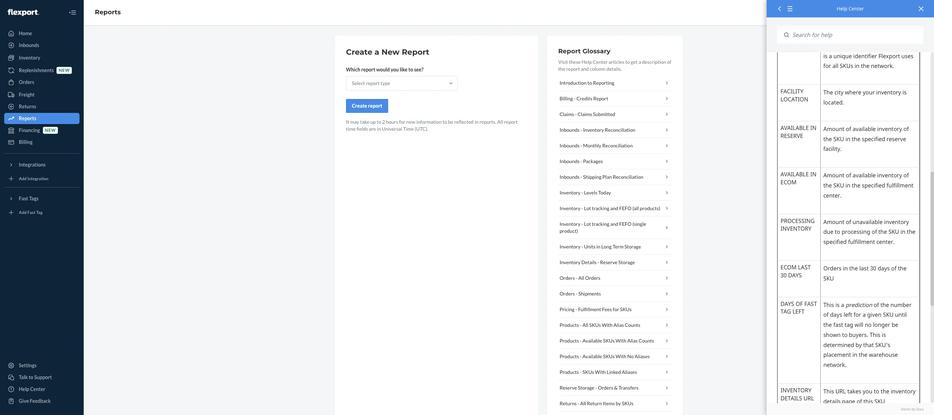 Task type: locate. For each thing, give the bounding box(es) containing it.
a inside visit these help center articles to get a description of the report and column details.
[[639, 59, 641, 65]]

1 horizontal spatial reports
[[95, 8, 121, 16]]

products - all skus with alias counts
[[560, 322, 641, 328]]

lot inside "inventory - lot tracking and fefo (all products)" button
[[584, 206, 591, 211]]

report glossary
[[558, 47, 611, 55]]

inventory for inventory - lot tracking and fefo (all products)
[[560, 206, 581, 211]]

1 horizontal spatial help
[[582, 59, 592, 65]]

- for inventory - levels today
[[582, 190, 583, 196]]

inventory left levels
[[560, 190, 581, 196]]

products for products - skus with linked aliases
[[560, 370, 579, 375]]

- for products - skus with linked aliases
[[580, 370, 582, 375]]

1 vertical spatial add
[[19, 210, 27, 215]]

and inside inventory - lot tracking and fefo (single product)
[[611, 221, 619, 227]]

by inside "link"
[[912, 407, 916, 412]]

0 vertical spatial help center
[[837, 5, 864, 12]]

inventory inside "inventory - lot tracking and fefo (all products)" button
[[560, 206, 581, 211]]

available
[[583, 338, 602, 344], [583, 354, 602, 360]]

1 vertical spatial in
[[377, 126, 381, 132]]

with for products - available skus with alias counts
[[616, 338, 627, 344]]

with inside button
[[616, 338, 627, 344]]

and for inventory - lot tracking and fefo (all products)
[[611, 206, 619, 211]]

- up products - skus with linked aliases
[[580, 354, 582, 360]]

1 vertical spatial center
[[593, 59, 608, 65]]

in left reports.
[[475, 119, 479, 125]]

to inside visit these help center articles to get a description of the report and column details.
[[626, 59, 630, 65]]

all down fulfillment
[[583, 322, 589, 328]]

lot inside inventory - lot tracking and fefo (single product)
[[584, 221, 591, 227]]

to left reporting
[[588, 80, 592, 86]]

center up the search search field
[[849, 5, 864, 12]]

returns down freight
[[19, 104, 36, 110]]

alias down pricing - fulfillment fees for skus button
[[614, 322, 624, 328]]

all for returns
[[580, 401, 586, 407]]

0 horizontal spatial help
[[19, 387, 29, 393]]

by left "dixa"
[[912, 407, 916, 412]]

2 horizontal spatial in
[[597, 244, 601, 250]]

inbounds down inbounds - packages
[[560, 174, 580, 180]]

center
[[849, 5, 864, 12], [593, 59, 608, 65], [30, 387, 45, 393]]

available up products - skus with linked aliases
[[583, 354, 602, 360]]

orders - all orders
[[560, 275, 601, 281]]

help up give
[[19, 387, 29, 393]]

report inside the it may take up to 2 hours for new information to be reflected in reports. all report time fields are in universal time (utc).
[[504, 119, 518, 125]]

with down products - all skus with alias counts button
[[616, 338, 627, 344]]

orders up the pricing
[[560, 291, 575, 297]]

help center up give feedback
[[19, 387, 45, 393]]

help center
[[837, 5, 864, 12], [19, 387, 45, 393]]

inventory down inventory - levels today
[[560, 206, 581, 211]]

returns link
[[4, 101, 80, 112]]

inventory inside inventory - units in long term storage button
[[560, 244, 581, 250]]

add
[[19, 176, 27, 182], [19, 210, 27, 215]]

counts inside button
[[625, 322, 641, 328]]

all for products
[[583, 322, 589, 328]]

0 vertical spatial available
[[583, 338, 602, 344]]

storage inside button
[[578, 385, 595, 391]]

skus up the products - available skus with no aliases
[[603, 338, 615, 344]]

create a new report
[[346, 47, 430, 57]]

inbounds - packages button
[[558, 154, 672, 170]]

fefo for (all
[[619, 206, 632, 211]]

- for inbounds - shipping plan reconciliation
[[581, 174, 582, 180]]

new up billing link
[[45, 128, 56, 133]]

and left column
[[581, 66, 589, 72]]

inventory up monthly on the right top
[[583, 127, 604, 133]]

0 vertical spatial for
[[399, 119, 406, 125]]

0 vertical spatial storage
[[625, 244, 641, 250]]

report inside button
[[594, 96, 608, 102]]

1 vertical spatial help
[[582, 59, 592, 65]]

new up orders link
[[59, 68, 70, 73]]

- left units
[[582, 244, 583, 250]]

in
[[475, 119, 479, 125], [377, 126, 381, 132], [597, 244, 601, 250]]

with left no
[[616, 354, 627, 360]]

0 horizontal spatial a
[[375, 47, 379, 57]]

0 vertical spatial counts
[[625, 322, 641, 328]]

reserve storage - orders & transfers button
[[558, 381, 672, 396]]

tracking down inventory - lot tracking and fefo (all products)
[[592, 221, 610, 227]]

claims down the billing - credits report
[[560, 111, 574, 117]]

center inside visit these help center articles to get a description of the report and column details.
[[593, 59, 608, 65]]

- for orders - all orders
[[576, 275, 578, 281]]

all right reports.
[[498, 119, 503, 125]]

0 horizontal spatial reports link
[[4, 113, 80, 124]]

0 horizontal spatial alias
[[614, 322, 624, 328]]

- for inventory - lot tracking and fefo (single product)
[[582, 221, 583, 227]]

tracking inside inventory - lot tracking and fefo (single product)
[[592, 221, 610, 227]]

2 tracking from the top
[[592, 221, 610, 227]]

add down fast tags
[[19, 210, 27, 215]]

replenishments
[[19, 67, 54, 73]]

report down these
[[566, 66, 580, 72]]

inventory for inventory - levels today
[[560, 190, 581, 196]]

inventory link
[[4, 52, 80, 64]]

1 lot from the top
[[584, 206, 591, 211]]

inventory inside inventory - levels today button
[[560, 190, 581, 196]]

0 horizontal spatial billing
[[19, 139, 33, 145]]

1 horizontal spatial returns
[[560, 401, 577, 407]]

products for products - available skus with alias counts
[[560, 338, 579, 344]]

billing inside button
[[560, 96, 573, 102]]

orders
[[19, 79, 34, 85], [560, 275, 575, 281], [585, 275, 601, 281], [560, 291, 575, 297], [598, 385, 614, 391]]

0 horizontal spatial report
[[402, 47, 430, 57]]

storage inside button
[[625, 244, 641, 250]]

1 fefo from the top
[[619, 206, 632, 211]]

reserve storage - orders & transfers
[[560, 385, 639, 391]]

1 vertical spatial for
[[613, 307, 619, 313]]

inventory for inventory - lot tracking and fefo (single product)
[[560, 221, 581, 227]]

billing - credits report button
[[558, 91, 672, 107]]

and inside visit these help center articles to get a description of the report and column details.
[[581, 66, 589, 72]]

0 vertical spatial in
[[475, 119, 479, 125]]

2 vertical spatial storage
[[578, 385, 595, 391]]

reserve inside button
[[560, 385, 577, 391]]

1 available from the top
[[583, 338, 602, 344]]

inventory inside 'inventory details - reserve storage' 'button'
[[560, 260, 581, 266]]

1 horizontal spatial new
[[59, 68, 70, 73]]

and down "inventory - lot tracking and fefo (all products)" button
[[611, 221, 619, 227]]

aliases inside button
[[635, 354, 650, 360]]

0 vertical spatial fefo
[[619, 206, 632, 211]]

inbounds - monthly reconciliation
[[560, 143, 633, 149]]

create
[[346, 47, 373, 57], [352, 103, 367, 109]]

all left return
[[580, 401, 586, 407]]

1 tracking from the top
[[592, 206, 610, 211]]

create inside button
[[352, 103, 367, 109]]

create for create a new report
[[346, 47, 373, 57]]

0 vertical spatial tracking
[[592, 206, 610, 211]]

report left type
[[366, 80, 380, 86]]

- down inventory - levels today
[[582, 206, 583, 211]]

- right the pricing
[[576, 307, 577, 313]]

2 horizontal spatial new
[[407, 119, 416, 125]]

reports
[[95, 8, 121, 16], [19, 116, 36, 121]]

- up inventory - units in long term storage
[[582, 221, 583, 227]]

for
[[399, 119, 406, 125], [613, 307, 619, 313]]

- for inventory - lot tracking and fefo (all products)
[[582, 206, 583, 211]]

feedback
[[30, 399, 51, 404]]

inventory up orders - all orders
[[560, 260, 581, 266]]

inbounds down claims - claims submitted
[[560, 127, 580, 133]]

1 vertical spatial storage
[[619, 260, 635, 266]]

of
[[667, 59, 672, 65]]

by right items
[[616, 401, 621, 407]]

with left linked
[[595, 370, 606, 375]]

2 vertical spatial new
[[45, 128, 56, 133]]

returns for returns - all return items by skus
[[560, 401, 577, 407]]

help up the search search field
[[837, 5, 848, 12]]

- down fulfillment
[[580, 322, 582, 328]]

1 vertical spatial create
[[352, 103, 367, 109]]

reconciliation down claims - claims submitted button
[[605, 127, 636, 133]]

tracking for (all
[[592, 206, 610, 211]]

0 horizontal spatial claims
[[560, 111, 574, 117]]

a right get
[[639, 59, 641, 65]]

with for products - all skus with alias counts
[[602, 322, 613, 328]]

lot up units
[[584, 221, 591, 227]]

1 vertical spatial tracking
[[592, 221, 610, 227]]

0 vertical spatial alias
[[614, 322, 624, 328]]

information
[[417, 119, 442, 125]]

returns left return
[[560, 401, 577, 407]]

inbounds for inbounds
[[19, 42, 39, 48]]

billing for billing
[[19, 139, 33, 145]]

- for orders - shipments
[[576, 291, 578, 297]]

reporting
[[593, 80, 615, 86]]

-
[[574, 96, 576, 102], [575, 111, 577, 117], [581, 127, 582, 133], [581, 143, 582, 149], [581, 158, 582, 164], [581, 174, 582, 180], [582, 190, 583, 196], [582, 206, 583, 211], [582, 221, 583, 227], [582, 244, 583, 250], [598, 260, 599, 266], [576, 275, 578, 281], [576, 291, 578, 297], [576, 307, 577, 313], [580, 322, 582, 328], [580, 338, 582, 344], [580, 354, 582, 360], [580, 370, 582, 375], [596, 385, 597, 391], [578, 401, 580, 407]]

inbounds up inbounds - packages
[[560, 143, 580, 149]]

new up time
[[407, 119, 416, 125]]

to inside the introduction to reporting button
[[588, 80, 592, 86]]

by
[[616, 401, 621, 407], [912, 407, 916, 412]]

1 horizontal spatial billing
[[560, 96, 573, 102]]

0 vertical spatial center
[[849, 5, 864, 12]]

inbounds down home at left
[[19, 42, 39, 48]]

2 horizontal spatial center
[[849, 5, 864, 12]]

claims - claims submitted
[[560, 111, 616, 117]]

1 vertical spatial alias
[[628, 338, 638, 344]]

2 fefo from the top
[[619, 221, 632, 227]]

alias inside button
[[628, 338, 638, 344]]

all for orders
[[579, 275, 585, 281]]

inbounds - inventory reconciliation button
[[558, 122, 672, 138]]

0 vertical spatial billing
[[560, 96, 573, 102]]

1 horizontal spatial for
[[613, 307, 619, 313]]

billing down the financing
[[19, 139, 33, 145]]

alias inside button
[[614, 322, 624, 328]]

- left levels
[[582, 190, 583, 196]]

give feedback button
[[4, 396, 80, 407]]

inbounds inside "link"
[[19, 42, 39, 48]]

inbounds - shipping plan reconciliation button
[[558, 170, 672, 185]]

storage up return
[[578, 385, 595, 391]]

report down reporting
[[594, 96, 608, 102]]

0 vertical spatial help
[[837, 5, 848, 12]]

storage down term at the bottom of the page
[[619, 260, 635, 266]]

report inside button
[[368, 103, 382, 109]]

1 vertical spatial reports link
[[4, 113, 80, 124]]

- left shipments
[[576, 291, 578, 297]]

orders for orders
[[19, 79, 34, 85]]

inbounds inside button
[[560, 158, 580, 164]]

orders up orders - shipments
[[560, 275, 575, 281]]

1 vertical spatial new
[[407, 119, 416, 125]]

report up these
[[558, 47, 581, 55]]

create for create report
[[352, 103, 367, 109]]

integration
[[27, 176, 48, 182]]

2 vertical spatial in
[[597, 244, 601, 250]]

0 vertical spatial aliases
[[635, 354, 650, 360]]

0 vertical spatial reports
[[95, 8, 121, 16]]

fefo inside inventory - lot tracking and fefo (single product)
[[619, 221, 632, 227]]

2 vertical spatial center
[[30, 387, 45, 393]]

to right the talk
[[29, 375, 33, 381]]

2 horizontal spatial help
[[837, 5, 848, 12]]

in left long
[[597, 244, 601, 250]]

inventory inside inventory 'link'
[[19, 55, 40, 61]]

in right are
[[377, 126, 381, 132]]

3 products from the top
[[560, 354, 579, 360]]

a left new
[[375, 47, 379, 57]]

0 horizontal spatial help center
[[19, 387, 45, 393]]

0 horizontal spatial returns
[[19, 104, 36, 110]]

1 horizontal spatial in
[[475, 119, 479, 125]]

units
[[584, 244, 596, 250]]

report inside visit these help center articles to get a description of the report and column details.
[[566, 66, 580, 72]]

reconciliation down inbounds - inventory reconciliation button
[[603, 143, 633, 149]]

2 vertical spatial help
[[19, 387, 29, 393]]

tracking for (single
[[592, 221, 610, 227]]

elevio by dixa link
[[777, 407, 924, 412]]

0 horizontal spatial for
[[399, 119, 406, 125]]

plan
[[603, 174, 612, 180]]

1 add from the top
[[19, 176, 27, 182]]

- down products - all skus with alias counts
[[580, 338, 582, 344]]

reconciliation
[[605, 127, 636, 133], [603, 143, 633, 149], [613, 174, 644, 180]]

2 available from the top
[[583, 354, 602, 360]]

inventory - lot tracking and fefo (single product)
[[560, 221, 647, 234]]

pricing - fulfillment fees for skus button
[[558, 302, 672, 318]]

1 vertical spatial reports
[[19, 116, 36, 121]]

- left packages at the top of the page
[[581, 158, 582, 164]]

counts for products - all skus with alias counts
[[625, 322, 641, 328]]

are
[[369, 126, 376, 132]]

inventory
[[19, 55, 40, 61], [583, 127, 604, 133], [560, 190, 581, 196], [560, 206, 581, 211], [560, 221, 581, 227], [560, 244, 581, 250], [560, 260, 581, 266]]

- left return
[[578, 401, 580, 407]]

report up up
[[368, 103, 382, 109]]

talk to support button
[[4, 372, 80, 383]]

new
[[59, 68, 70, 73], [407, 119, 416, 125], [45, 128, 56, 133]]

1 horizontal spatial by
[[912, 407, 916, 412]]

available down products - all skus with alias counts
[[583, 338, 602, 344]]

fefo left (all
[[619, 206, 632, 211]]

0 vertical spatial returns
[[19, 104, 36, 110]]

to left get
[[626, 59, 630, 65]]

it may take up to 2 hours for new information to be reflected in reports. all report time fields are in universal time (utc).
[[346, 119, 518, 132]]

create up "which"
[[346, 47, 373, 57]]

available inside button
[[583, 338, 602, 344]]

term
[[613, 244, 624, 250]]

description
[[642, 59, 666, 65]]

add fast tag
[[19, 210, 43, 215]]

take
[[360, 119, 370, 125]]

fast left tag
[[27, 210, 35, 215]]

aliases right linked
[[622, 370, 637, 375]]

monthly
[[583, 143, 602, 149]]

- inside inventory - lot tracking and fefo (single product)
[[582, 221, 583, 227]]

add for add fast tag
[[19, 210, 27, 215]]

1 vertical spatial a
[[639, 59, 641, 65]]

report for which report would you like to see?
[[361, 67, 375, 73]]

0 vertical spatial add
[[19, 176, 27, 182]]

inventory inside inventory - lot tracking and fefo (single product)
[[560, 221, 581, 227]]

2 products from the top
[[560, 338, 579, 344]]

1 horizontal spatial center
[[593, 59, 608, 65]]

and for inventory - lot tracking and fefo (single product)
[[611, 221, 619, 227]]

- right the details
[[598, 260, 599, 266]]

tracking
[[592, 206, 610, 211], [592, 221, 610, 227]]

1 vertical spatial returns
[[560, 401, 577, 407]]

1 horizontal spatial reports link
[[95, 8, 121, 16]]

Search search field
[[789, 26, 924, 44]]

orders - shipments
[[560, 291, 601, 297]]

new for replenishments
[[59, 68, 70, 73]]

2 lot from the top
[[584, 221, 591, 227]]

4 products from the top
[[560, 370, 579, 375]]

1 vertical spatial billing
[[19, 139, 33, 145]]

to left 2
[[377, 119, 381, 125]]

1 vertical spatial and
[[611, 206, 619, 211]]

reconciliation for inbounds - monthly reconciliation
[[603, 143, 633, 149]]

0 vertical spatial new
[[59, 68, 70, 73]]

2 vertical spatial and
[[611, 221, 619, 227]]

0 vertical spatial lot
[[584, 206, 591, 211]]

orders - shipments button
[[558, 286, 672, 302]]

1 products from the top
[[560, 322, 579, 328]]

1 vertical spatial reconciliation
[[603, 143, 633, 149]]

report up "see?"
[[402, 47, 430, 57]]

the
[[558, 66, 566, 72]]

1 vertical spatial reserve
[[560, 385, 577, 391]]

- left monthly on the right top
[[581, 143, 582, 149]]

it
[[346, 119, 349, 125]]

0 vertical spatial reserve
[[600, 260, 618, 266]]

add integration link
[[4, 173, 80, 185]]

1 vertical spatial lot
[[584, 221, 591, 227]]

skus down the 'pricing - fulfillment fees for skus'
[[590, 322, 601, 328]]

- left credits
[[574, 96, 576, 102]]

0 vertical spatial a
[[375, 47, 379, 57]]

available inside button
[[583, 354, 602, 360]]

all inside the it may take up to 2 hours for new information to be reflected in reports. all report time fields are in universal time (utc).
[[498, 119, 503, 125]]

report up "select report type"
[[361, 67, 375, 73]]

2 horizontal spatial report
[[594, 96, 608, 102]]

1 horizontal spatial claims
[[578, 111, 592, 117]]

1 vertical spatial fefo
[[619, 221, 632, 227]]

1 horizontal spatial reserve
[[600, 260, 618, 266]]

inventory - lot tracking and fefo (all products)
[[560, 206, 661, 211]]

billing - credits report
[[560, 96, 608, 102]]

inventory down product)
[[560, 244, 581, 250]]

1 vertical spatial counts
[[639, 338, 654, 344]]

with down fees
[[602, 322, 613, 328]]

fast left tags
[[19, 196, 28, 202]]

0 vertical spatial and
[[581, 66, 589, 72]]

inventory up product)
[[560, 221, 581, 227]]

- left shipping
[[581, 174, 582, 180]]

close navigation image
[[68, 8, 77, 17]]

and
[[581, 66, 589, 72], [611, 206, 619, 211], [611, 221, 619, 227]]

create up 'may'
[[352, 103, 367, 109]]

visit these help center articles to get a description of the report and column details.
[[558, 59, 672, 72]]

billing link
[[4, 137, 80, 148]]

fast
[[19, 196, 28, 202], [27, 210, 35, 215]]

1 horizontal spatial a
[[639, 59, 641, 65]]

inventory inside inbounds - inventory reconciliation button
[[583, 127, 604, 133]]

0 horizontal spatial reserve
[[560, 385, 577, 391]]

center down talk to support
[[30, 387, 45, 393]]

0 horizontal spatial in
[[377, 126, 381, 132]]

for right fees
[[613, 307, 619, 313]]

reserve
[[600, 260, 618, 266], [560, 385, 577, 391]]

0 horizontal spatial center
[[30, 387, 45, 393]]

2 claims from the left
[[578, 111, 592, 117]]

products inside button
[[560, 338, 579, 344]]

1 horizontal spatial alias
[[628, 338, 638, 344]]

universal
[[382, 126, 402, 132]]

products inside 'button'
[[560, 370, 579, 375]]

fields
[[357, 126, 368, 132]]

long
[[602, 244, 612, 250]]

0 vertical spatial create
[[346, 47, 373, 57]]

1 vertical spatial available
[[583, 354, 602, 360]]

inventory - levels today button
[[558, 185, 672, 201]]

returns inside 'button'
[[560, 401, 577, 407]]

fefo for (single
[[619, 221, 632, 227]]

report right reports.
[[504, 119, 518, 125]]

2
[[382, 119, 385, 125]]

inbounds left packages at the top of the page
[[560, 158, 580, 164]]

2 add from the top
[[19, 210, 27, 215]]

alias up no
[[628, 338, 638, 344]]

center up column
[[593, 59, 608, 65]]

counts inside button
[[639, 338, 654, 344]]

articles
[[609, 59, 625, 65]]

- down claims - claims submitted
[[581, 127, 582, 133]]

all inside 'button'
[[580, 401, 586, 407]]

0 vertical spatial fast
[[19, 196, 28, 202]]

0 vertical spatial reconciliation
[[605, 127, 636, 133]]

orders up shipments
[[585, 275, 601, 281]]

0 horizontal spatial by
[[616, 401, 621, 407]]

talk
[[19, 375, 28, 381]]

help center up the search search field
[[837, 5, 864, 12]]

for up time
[[399, 119, 406, 125]]

1 vertical spatial aliases
[[622, 370, 637, 375]]

0 horizontal spatial new
[[45, 128, 56, 133]]

with
[[602, 322, 613, 328], [616, 338, 627, 344], [616, 354, 627, 360], [595, 370, 606, 375]]

(utc).
[[415, 126, 428, 132]]



Task type: describe. For each thing, give the bounding box(es) containing it.
aliases inside 'button'
[[622, 370, 637, 375]]

elevio
[[902, 407, 911, 412]]

which
[[346, 67, 360, 73]]

dixa
[[917, 407, 924, 412]]

with inside 'button'
[[595, 370, 606, 375]]

fees
[[602, 307, 612, 313]]

report for billing - credits report
[[594, 96, 608, 102]]

inventory - lot tracking and fefo (all products) button
[[558, 201, 672, 217]]

talk to support
[[19, 375, 52, 381]]

lot for inventory - lot tracking and fefo (single product)
[[584, 221, 591, 227]]

2 vertical spatial reconciliation
[[613, 174, 644, 180]]

settings
[[19, 363, 37, 369]]

give feedback
[[19, 399, 51, 404]]

counts for products - available skus with alias counts
[[639, 338, 654, 344]]

products for products - available skus with no aliases
[[560, 354, 579, 360]]

to inside talk to support button
[[29, 375, 33, 381]]

introduction to reporting button
[[558, 75, 672, 91]]

products - available skus with no aliases button
[[558, 349, 672, 365]]

- for inbounds - monthly reconciliation
[[581, 143, 582, 149]]

with for products - available skus with no aliases
[[616, 354, 627, 360]]

these
[[569, 59, 581, 65]]

products - skus with linked aliases button
[[558, 365, 672, 381]]

may
[[350, 119, 359, 125]]

products - available skus with alias counts
[[560, 338, 654, 344]]

new for financing
[[45, 128, 56, 133]]

new
[[382, 47, 400, 57]]

credits
[[577, 96, 593, 102]]

add for add integration
[[19, 176, 27, 182]]

billing for billing - credits report
[[560, 96, 573, 102]]

inventory - units in long term storage button
[[558, 239, 672, 255]]

inbounds - shipping plan reconciliation
[[560, 174, 644, 180]]

pricing
[[560, 307, 575, 313]]

- for inbounds - packages
[[581, 158, 582, 164]]

inbounds for inbounds - packages
[[560, 158, 580, 164]]

returns for returns
[[19, 104, 36, 110]]

fast tags
[[19, 196, 39, 202]]

orders - all orders button
[[558, 271, 672, 286]]

orders for orders - all orders
[[560, 275, 575, 281]]

(single
[[633, 221, 647, 227]]

new inside the it may take up to 2 hours for new information to be reflected in reports. all report time fields are in universal time (utc).
[[407, 119, 416, 125]]

inbounds for inbounds - monthly reconciliation
[[560, 143, 580, 149]]

items
[[603, 401, 615, 407]]

alias for products - available skus with alias counts
[[628, 338, 638, 344]]

create report button
[[346, 99, 388, 113]]

skus up reserve storage - orders & transfers
[[583, 370, 594, 375]]

to left be
[[443, 119, 447, 125]]

reports.
[[480, 119, 497, 125]]

skus down products - available skus with alias counts
[[603, 354, 615, 360]]

0 horizontal spatial reports
[[19, 116, 36, 121]]

skus down "orders - shipments" button
[[620, 307, 632, 313]]

orders for orders - shipments
[[560, 291, 575, 297]]

glossary
[[583, 47, 611, 55]]

select
[[352, 80, 365, 86]]

&
[[614, 385, 618, 391]]

fulfillment
[[578, 307, 601, 313]]

be
[[448, 119, 454, 125]]

inventory for inventory
[[19, 55, 40, 61]]

returns - all return items by skus
[[560, 401, 634, 407]]

report for select report type
[[366, 80, 380, 86]]

which report would you like to see?
[[346, 67, 424, 73]]

column
[[590, 66, 606, 72]]

for inside the it may take up to 2 hours for new information to be reflected in reports. all report time fields are in universal time (utc).
[[399, 119, 406, 125]]

- up returns - all return items by skus on the right
[[596, 385, 597, 391]]

products for products - all skus with alias counts
[[560, 322, 579, 328]]

you
[[391, 67, 399, 73]]

help center link
[[4, 384, 80, 395]]

inbounds - inventory reconciliation
[[560, 127, 636, 133]]

in inside button
[[597, 244, 601, 250]]

support
[[34, 375, 52, 381]]

orders left &
[[598, 385, 614, 391]]

freight
[[19, 92, 35, 98]]

freight link
[[4, 89, 80, 100]]

tags
[[29, 196, 39, 202]]

home
[[19, 30, 32, 36]]

details
[[582, 260, 597, 266]]

up
[[370, 119, 376, 125]]

1 vertical spatial help center
[[19, 387, 45, 393]]

1 vertical spatial fast
[[27, 210, 35, 215]]

by inside 'button'
[[616, 401, 621, 407]]

see?
[[414, 67, 424, 73]]

settings link
[[4, 360, 80, 372]]

inbounds for inbounds - shipping plan reconciliation
[[560, 174, 580, 180]]

introduction to reporting
[[560, 80, 615, 86]]

available for products - available skus with no aliases
[[583, 354, 602, 360]]

products - all skus with alias counts button
[[558, 318, 672, 334]]

inventory for inventory details - reserve storage
[[560, 260, 581, 266]]

inbounds - monthly reconciliation button
[[558, 138, 672, 154]]

alias for products - all skus with alias counts
[[614, 322, 624, 328]]

0 vertical spatial reports link
[[95, 8, 121, 16]]

inventory - levels today
[[560, 190, 611, 196]]

1 horizontal spatial report
[[558, 47, 581, 55]]

inventory for inventory - units in long term storage
[[560, 244, 581, 250]]

- for claims - claims submitted
[[575, 111, 577, 117]]

- for products - available skus with alias counts
[[580, 338, 582, 344]]

products - skus with linked aliases
[[560, 370, 637, 375]]

select report type
[[352, 80, 390, 86]]

report for create a new report
[[402, 47, 430, 57]]

- for products - available skus with no aliases
[[580, 354, 582, 360]]

inbounds for inbounds - inventory reconciliation
[[560, 127, 580, 133]]

products - available skus with no aliases
[[560, 354, 650, 360]]

1 horizontal spatial help center
[[837, 5, 864, 12]]

- for inventory - units in long term storage
[[582, 244, 583, 250]]

time
[[346, 126, 356, 132]]

product)
[[560, 228, 578, 234]]

inventory - units in long term storage
[[560, 244, 641, 250]]

reconciliation for inbounds - inventory reconciliation
[[605, 127, 636, 133]]

reflected
[[454, 119, 474, 125]]

help inside visit these help center articles to get a description of the report and column details.
[[582, 59, 592, 65]]

skus inside button
[[603, 338, 615, 344]]

- for pricing - fulfillment fees for skus
[[576, 307, 577, 313]]

lot for inventory - lot tracking and fefo (all products)
[[584, 206, 591, 211]]

inventory - lot tracking and fefo (single product) button
[[558, 217, 672, 239]]

tag
[[36, 210, 43, 215]]

flexport logo image
[[8, 9, 39, 16]]

fast inside 'dropdown button'
[[19, 196, 28, 202]]

available for products - available skus with alias counts
[[583, 338, 602, 344]]

skus down transfers
[[622, 401, 634, 407]]

integrations
[[19, 162, 46, 168]]

reserve inside 'button'
[[600, 260, 618, 266]]

today
[[599, 190, 611, 196]]

pricing - fulfillment fees for skus
[[560, 307, 632, 313]]

type
[[381, 80, 390, 86]]

- for products - all skus with alias counts
[[580, 322, 582, 328]]

- for billing - credits report
[[574, 96, 576, 102]]

to right like
[[409, 67, 413, 73]]

financing
[[19, 127, 40, 133]]

1 claims from the left
[[560, 111, 574, 117]]

return
[[587, 401, 602, 407]]

- for inbounds - inventory reconciliation
[[581, 127, 582, 133]]

for inside button
[[613, 307, 619, 313]]

like
[[400, 67, 408, 73]]

shipping
[[583, 174, 602, 180]]

orders link
[[4, 77, 80, 88]]

visit
[[558, 59, 568, 65]]

give
[[19, 399, 29, 404]]

claims - claims submitted button
[[558, 107, 672, 122]]

hours
[[386, 119, 398, 125]]

report for create report
[[368, 103, 382, 109]]

storage inside 'button'
[[619, 260, 635, 266]]

- for returns - all return items by skus
[[578, 401, 580, 407]]

inventory details - reserve storage
[[560, 260, 635, 266]]

products)
[[640, 206, 661, 211]]

products - available skus with alias counts button
[[558, 334, 672, 349]]



Task type: vqa. For each thing, say whether or not it's contained in the screenshot.
$100,000
no



